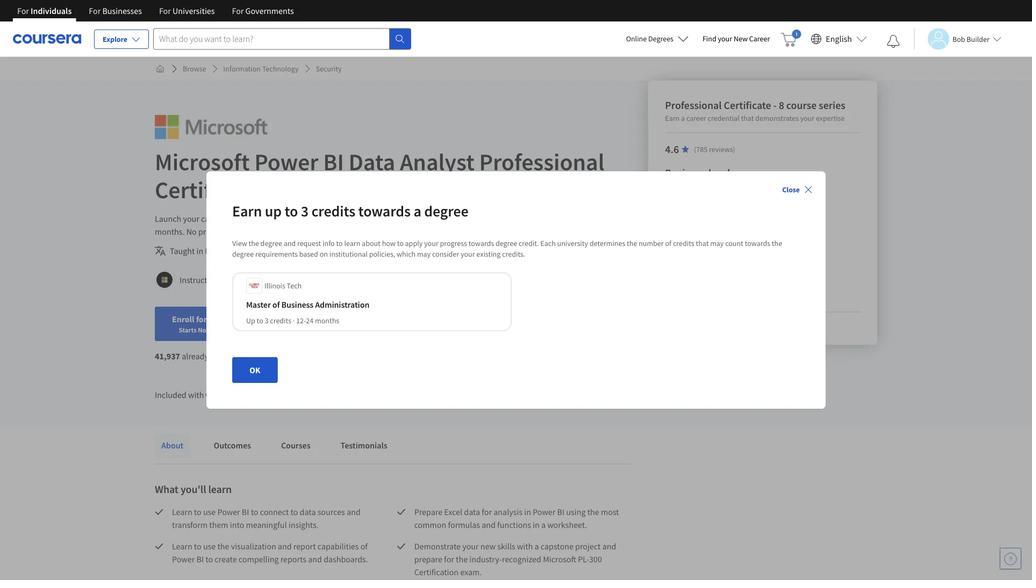 Task type: locate. For each thing, give the bounding box(es) containing it.
the left in-
[[326, 214, 338, 224]]

and right sources
[[347, 507, 361, 518]]

learn right you'll
[[208, 483, 232, 497]]

41,937
[[155, 351, 180, 362]]

for left governments
[[232, 5, 244, 16]]

no
[[186, 226, 197, 237]]

0 vertical spatial with
[[188, 390, 204, 401]]

1 horizontal spatial english
[[826, 34, 852, 44]]

your up "no"
[[183, 214, 199, 224]]

microsoft inside microsoft power bi data analyst professional certificate
[[155, 147, 250, 177]]

0 horizontal spatial data
[[300, 507, 316, 518]]

1 horizontal spatial 8
[[779, 99, 785, 112]]

towards right count
[[745, 239, 771, 248]]

of up dashboards.
[[361, 542, 368, 552]]

1 horizontal spatial certificate
[[724, 99, 772, 112]]

microsoft link
[[221, 275, 254, 286]]

·
[[293, 316, 295, 326]]

1 horizontal spatial earn
[[665, 113, 680, 123]]

0 horizontal spatial english
[[205, 246, 231, 257]]

available down 'get'
[[284, 246, 316, 257]]

credits up started.
[[312, 202, 356, 221]]

power
[[254, 147, 319, 177], [241, 214, 264, 224], [218, 507, 240, 518], [533, 507, 556, 518], [172, 554, 195, 565]]

None search field
[[153, 28, 411, 50]]

0 horizontal spatial of
[[273, 300, 280, 310]]

for for businesses
[[89, 5, 101, 16]]

microsoft image
[[155, 115, 268, 139], [156, 272, 173, 288]]

to left create
[[206, 554, 213, 565]]

available down 24
[[293, 327, 322, 337]]

your left new
[[463, 542, 479, 552]]

free
[[209, 314, 225, 325]]

for left "businesses"
[[89, 5, 101, 16]]

microsoft power bi data analyst professional certificate
[[155, 147, 605, 205]]

8 languages available
[[240, 246, 316, 257]]

new
[[481, 542, 496, 552]]

2 vertical spatial that
[[696, 239, 709, 248]]

3 for from the left
[[159, 5, 171, 16]]

information technology link
[[219, 59, 303, 79]]

bob builder
[[953, 34, 990, 44]]

industry-
[[470, 554, 502, 565]]

taught
[[170, 246, 195, 257]]

1 vertical spatial microsoft image
[[156, 272, 173, 288]]

earn inside professional certificate - 8 course series earn a career credential that demonstrates your expertise
[[665, 113, 680, 123]]

2 use from the top
[[203, 542, 216, 552]]

may
[[711, 239, 724, 248], [377, 246, 393, 257], [417, 250, 431, 259]]

beginner
[[665, 166, 707, 180]]

What do you want to learn? text field
[[153, 28, 390, 50]]

existing
[[477, 250, 501, 259]]

power inside microsoft power bi data analyst professional certificate
[[254, 147, 319, 177]]

1 vertical spatial with
[[517, 542, 533, 552]]

learn for learn at your own pace
[[665, 241, 683, 251]]

builder
[[967, 34, 990, 44]]

0 horizontal spatial with
[[188, 390, 204, 401]]

1 vertical spatial professional
[[479, 147, 605, 177]]

1 horizontal spatial that
[[696, 239, 709, 248]]

for left 'universities'
[[159, 5, 171, 16]]

enroll inside try for free: enroll to start your 7-day full access free trial financial aid available
[[290, 312, 308, 322]]

earn up "4.6"
[[665, 113, 680, 123]]

for
[[17, 5, 29, 16], [89, 5, 101, 16], [159, 5, 171, 16], [232, 5, 244, 16]]

microsoft image for microsoft power bi data analyst professional certificate
[[155, 115, 268, 139]]

apply
[[405, 239, 423, 248]]

prior
[[198, 226, 216, 237]]

to inside launch your career as a power bi analyst. learn the in-demand business intelligence skills that will have you job-ready in less than 5 months. no prior experience required to get started.
[[291, 226, 298, 237]]

beginner level
[[665, 166, 731, 180]]

for inside "demonstrate your new skills with a capstone project and prepare for the industry-recognized microsoft pl-300 certification exam."
[[444, 554, 454, 565]]

use up them
[[203, 507, 216, 518]]

1 horizontal spatial career
[[687, 113, 706, 123]]

bi up worksheet.
[[557, 507, 565, 518]]

in left less
[[578, 214, 585, 224]]

what
[[155, 483, 179, 497]]

0 horizontal spatial 8
[[240, 246, 245, 257]]

1 use from the top
[[203, 507, 216, 518]]

learn inside learn to use power bi to connect to data sources and transform them into meaningful insights.
[[172, 507, 192, 518]]

1 vertical spatial earn
[[232, 202, 262, 221]]

0 horizontal spatial credits
[[270, 316, 291, 326]]

towards up how
[[358, 202, 411, 221]]

your inside "demonstrate your new skills with a capstone project and prepare for the industry-recognized microsoft pl-300 certification exam."
[[463, 542, 479, 552]]

instructor: microsoft
[[180, 275, 254, 286]]

0 horizontal spatial 3
[[265, 316, 269, 326]]

0 horizontal spatial professional
[[479, 147, 605, 177]]

a inside "demonstrate your new skills with a capstone project and prepare for the industry-recognized microsoft pl-300 certification exam."
[[535, 542, 539, 552]]

credits.
[[502, 250, 526, 259]]

0 vertical spatial earn
[[665, 113, 680, 123]]

2 vertical spatial microsoft
[[543, 554, 576, 565]]

skills right new
[[498, 542, 516, 552]]

of up free:
[[273, 300, 280, 310]]

credits
[[312, 202, 356, 221], [673, 239, 695, 248], [270, 316, 291, 326]]

not
[[394, 246, 406, 257]]

which
[[397, 250, 416, 259]]

in right taught
[[197, 246, 203, 257]]

master of business administration link
[[246, 298, 507, 311]]

1 horizontal spatial skills
[[498, 542, 516, 552]]

a left worksheet.
[[542, 520, 546, 531]]

1 vertical spatial use
[[203, 542, 216, 552]]

1 data from the left
[[300, 507, 316, 518]]

earn up experience
[[232, 202, 262, 221]]

1 vertical spatial career
[[201, 214, 224, 224]]

2 horizontal spatial credits
[[673, 239, 695, 248]]

required
[[259, 226, 289, 237]]

0 vertical spatial of
[[665, 239, 672, 248]]

2 horizontal spatial of
[[665, 239, 672, 248]]

for inside enroll for free starts nov 16
[[196, 314, 207, 325]]

0 horizontal spatial skills
[[458, 214, 476, 224]]

a right as
[[235, 214, 239, 224]]

bi left data
[[323, 147, 344, 177]]

excel
[[444, 507, 463, 518]]

0 vertical spatial credits
[[312, 202, 356, 221]]

1 horizontal spatial data
[[464, 507, 480, 518]]

your right at
[[692, 241, 707, 251]]

bi inside learn to use power bi to connect to data sources and transform them into meaningful insights.
[[242, 507, 249, 518]]

master of business administration
[[246, 300, 370, 310]]

microsoft image for instructor:
[[156, 272, 173, 288]]

professional inside professional certificate - 8 course series earn a career credential that demonstrates your expertise
[[665, 99, 722, 112]]

7-
[[349, 312, 355, 322]]

8 right -
[[779, 99, 785, 112]]

0 horizontal spatial enroll
[[172, 314, 194, 325]]

career
[[687, 113, 706, 123], [201, 214, 224, 224]]

that right credential
[[741, 113, 754, 123]]

for left analysis
[[482, 507, 492, 518]]

already
[[182, 351, 209, 362]]

for up nov
[[196, 314, 207, 325]]

bi up into at the bottom
[[242, 507, 249, 518]]

and up new
[[482, 520, 496, 531]]

with up recognized
[[517, 542, 533, 552]]

learn inside launch your career as a power bi analyst. learn the in-demand business intelligence skills that will have you job-ready in less than 5 months. no prior experience required to get started.
[[304, 214, 325, 224]]

based
[[299, 250, 318, 259]]

data
[[349, 147, 395, 177]]

2 horizontal spatial that
[[741, 113, 754, 123]]

home image
[[156, 65, 165, 73]]

english right 'shopping cart: 1 item' icon
[[826, 34, 852, 44]]

bi left create
[[197, 554, 204, 565]]

to right the up
[[285, 202, 298, 221]]

learn at your own pace
[[665, 241, 738, 251]]

(785
[[694, 145, 708, 154]]

degree
[[424, 202, 469, 221], [261, 239, 282, 248], [496, 239, 517, 248], [232, 250, 254, 259]]

power up worksheet.
[[533, 507, 556, 518]]

2 for from the left
[[89, 5, 101, 16]]

use inside learn to use the visualization and report capabilities of power bi to create compelling reports and dashboards.
[[203, 542, 216, 552]]

available inside try for free: enroll to start your 7-day full access free trial financial aid available
[[293, 327, 322, 337]]

1 vertical spatial of
[[273, 300, 280, 310]]

the up exam.
[[456, 554, 468, 565]]

get
[[300, 226, 311, 237]]

what you'll learn
[[155, 483, 232, 497]]

1 vertical spatial available
[[293, 327, 322, 337]]

1 horizontal spatial of
[[361, 542, 368, 552]]

level
[[709, 166, 731, 180]]

sources
[[318, 507, 345, 518]]

in
[[578, 214, 585, 224], [197, 246, 203, 257], [524, 507, 531, 518], [533, 520, 540, 531]]

use inside learn to use power bi to connect to data sources and transform them into meaningful insights.
[[203, 507, 216, 518]]

towards up existing
[[469, 239, 494, 248]]

0 vertical spatial microsoft image
[[155, 115, 268, 139]]

courses link
[[275, 434, 317, 458]]

career up prior
[[201, 214, 224, 224]]

and inside 'prepare excel data for analysis in power bi using the most common formulas and functions in a worksheet.'
[[482, 520, 496, 531]]

1 vertical spatial 8
[[240, 246, 245, 257]]

skills up progress
[[458, 214, 476, 224]]

0 vertical spatial certificate
[[724, 99, 772, 112]]

your down the course
[[801, 113, 815, 123]]

certificate up credential
[[724, 99, 772, 112]]

than
[[602, 214, 619, 224]]

as
[[225, 214, 233, 224]]

insights.
[[289, 520, 319, 531]]

0 horizontal spatial learn
[[208, 483, 232, 497]]

browse
[[183, 64, 206, 74]]

learn inside learn to use the visualization and report capabilities of power bi to create compelling reports and dashboards.
[[172, 542, 192, 552]]

1 vertical spatial certificate
[[155, 175, 260, 205]]

to left 'get'
[[291, 226, 298, 237]]

enroll up starts in the left of the page
[[172, 314, 194, 325]]

for left individuals
[[17, 5, 29, 16]]

available inside button
[[284, 246, 316, 257]]

1 horizontal spatial towards
[[469, 239, 494, 248]]

explore button
[[94, 30, 149, 49]]

may left count
[[711, 239, 724, 248]]

course
[[787, 99, 817, 112]]

nov
[[198, 326, 210, 335]]

certificate up as
[[155, 175, 260, 205]]

bi inside launch your career as a power bi analyst. learn the in-demand business intelligence skills that will have you job-ready in less than 5 months. no prior experience required to get started.
[[266, 214, 273, 224]]

for governments
[[232, 5, 294, 16]]

job-
[[542, 214, 556, 224]]

to up "insights."
[[291, 507, 298, 518]]

trial
[[416, 312, 428, 322]]

may left not
[[377, 246, 393, 257]]

earn inside dialog
[[232, 202, 262, 221]]

project
[[575, 542, 601, 552]]

0 vertical spatial 8
[[779, 99, 785, 112]]

consider
[[432, 250, 459, 259]]

a right business
[[414, 202, 422, 221]]

a inside dialog
[[414, 202, 422, 221]]

with
[[188, 390, 204, 401], [517, 542, 533, 552]]

credits left own
[[673, 239, 695, 248]]

1 vertical spatial skills
[[498, 542, 516, 552]]

for for governments
[[232, 5, 244, 16]]

the inside learn to use the visualization and report capabilities of power bi to create compelling reports and dashboards.
[[218, 542, 229, 552]]

of right number
[[665, 239, 672, 248]]

learn up 'get'
[[304, 214, 325, 224]]

tech
[[287, 281, 302, 291]]

that left will
[[477, 214, 492, 224]]

the up create
[[218, 542, 229, 552]]

a inside launch your career as a power bi analyst. learn the in-demand business intelligence skills that will have you job-ready in less than 5 months. no prior experience required to get started.
[[235, 214, 239, 224]]

learn to use power bi to connect to data sources and transform them into meaningful insights.
[[172, 507, 362, 531]]

data
[[300, 507, 316, 518], [464, 507, 480, 518]]

and down report
[[308, 554, 322, 565]]

view
[[232, 239, 247, 248]]

university
[[557, 239, 588, 248]]

common
[[414, 520, 446, 531]]

visualization
[[231, 542, 276, 552]]

2 data from the left
[[464, 507, 480, 518]]

to
[[285, 202, 298, 221], [291, 226, 298, 237], [336, 239, 343, 248], [397, 239, 404, 248], [310, 312, 316, 322], [257, 316, 263, 326], [194, 507, 202, 518], [251, 507, 258, 518], [291, 507, 298, 518], [194, 542, 202, 552], [206, 554, 213, 565]]

on
[[320, 250, 328, 259]]

0 vertical spatial english
[[826, 34, 852, 44]]

the inside launch your career as a power bi analyst. learn the in-demand business intelligence skills that will have you job-ready in less than 5 months. no prior experience required to get started.
[[326, 214, 338, 224]]

0 vertical spatial skills
[[458, 214, 476, 224]]

0 vertical spatial available
[[284, 246, 316, 257]]

data up formulas at the bottom left of the page
[[464, 507, 480, 518]]

1 horizontal spatial professional
[[665, 99, 722, 112]]

0 vertical spatial microsoft
[[155, 147, 250, 177]]

about
[[161, 440, 184, 451]]

1 horizontal spatial with
[[517, 542, 533, 552]]

a inside 'prepare excel data for analysis in power bi using the most common formulas and functions in a worksheet.'
[[542, 520, 546, 531]]

and up requirements
[[284, 239, 296, 248]]

8 inside professional certificate - 8 course series earn a career credential that demonstrates your expertise
[[779, 99, 785, 112]]

2 vertical spatial credits
[[270, 316, 291, 326]]

3 up 'get'
[[301, 202, 309, 221]]

the left most
[[588, 507, 600, 518]]

1 for from the left
[[17, 5, 29, 16]]

own
[[708, 241, 722, 251]]

1 horizontal spatial enroll
[[290, 312, 308, 322]]

the
[[326, 214, 338, 224], [249, 239, 259, 248], [627, 239, 638, 248], [772, 239, 783, 248], [588, 507, 600, 518], [218, 542, 229, 552], [456, 554, 468, 565]]

career left credential
[[687, 113, 706, 123]]

1 vertical spatial credits
[[673, 239, 695, 248]]

learn up institutional
[[344, 239, 360, 248]]

capabilities
[[318, 542, 359, 552]]

the right count
[[772, 239, 783, 248]]

reviews)
[[709, 145, 736, 154]]

0 vertical spatial learn
[[344, 239, 360, 248]]

0 vertical spatial professional
[[665, 99, 722, 112]]

english
[[826, 34, 852, 44], [205, 246, 231, 257]]

english button
[[807, 22, 872, 56]]

a left credential
[[681, 113, 685, 123]]

the right view
[[249, 239, 259, 248]]

learn inside the "view the degree and request info to learn about how to apply your progress towards degree credit. each university determines the number of credits that may count towards the degree requirements based on institutional policies, which may consider your existing credits."
[[344, 239, 360, 248]]

0 vertical spatial 3
[[301, 202, 309, 221]]

0 horizontal spatial that
[[477, 214, 492, 224]]

analysis
[[494, 507, 523, 518]]

bi inside learn to use the visualization and report capabilities of power bi to create compelling reports and dashboards.
[[197, 554, 204, 565]]

english inside button
[[826, 34, 852, 44]]

to left start
[[310, 312, 316, 322]]

at
[[685, 241, 691, 251]]

and
[[284, 239, 296, 248], [347, 507, 361, 518], [482, 520, 496, 531], [278, 542, 292, 552], [603, 542, 616, 552], [308, 554, 322, 565]]

for right try
[[262, 312, 271, 322]]

power up into at the bottom
[[218, 507, 240, 518]]

4 for from the left
[[232, 5, 244, 16]]

that right at
[[696, 239, 709, 248]]

the inside 'prepare excel data for analysis in power bi using the most common formulas and functions in a worksheet.'
[[588, 507, 600, 518]]

0 vertical spatial career
[[687, 113, 706, 123]]

may right be at the top left
[[417, 250, 431, 259]]

0 horizontal spatial earn
[[232, 202, 262, 221]]

use up create
[[203, 542, 216, 552]]

for down demonstrate
[[444, 554, 454, 565]]

to down transform
[[194, 542, 202, 552]]

data inside 'prepare excel data for analysis in power bi using the most common formulas and functions in a worksheet.'
[[464, 507, 480, 518]]

0 horizontal spatial career
[[201, 214, 224, 224]]

power inside launch your career as a power bi analyst. learn the in-demand business intelligence skills that will have you job-ready in less than 5 months. no prior experience required to get started.
[[241, 214, 264, 224]]

power up experience
[[241, 214, 264, 224]]

0 horizontal spatial certificate
[[155, 175, 260, 205]]

institutional
[[329, 250, 368, 259]]

0 vertical spatial that
[[741, 113, 754, 123]]

enroll down business
[[290, 312, 308, 322]]

with right included
[[188, 390, 204, 401]]

0 horizontal spatial may
[[377, 246, 393, 257]]

learn up transform
[[172, 507, 192, 518]]

2 vertical spatial of
[[361, 542, 368, 552]]

data up "insights."
[[300, 507, 316, 518]]

1 vertical spatial that
[[477, 214, 492, 224]]

1 vertical spatial english
[[205, 246, 231, 257]]

be
[[408, 246, 417, 257]]

bi inside 'prepare excel data for analysis in power bi using the most common formulas and functions in a worksheet.'
[[557, 507, 565, 518]]

power down transform
[[172, 554, 195, 565]]

create
[[215, 554, 237, 565]]

recognized
[[502, 554, 542, 565]]

banner navigation
[[9, 0, 303, 22]]

0 vertical spatial use
[[203, 507, 216, 518]]

learn down transform
[[172, 542, 192, 552]]

exam.
[[460, 567, 482, 578]]

3 up financial in the bottom of the page
[[265, 316, 269, 326]]

1 vertical spatial 3
[[265, 316, 269, 326]]

power up the up
[[254, 147, 319, 177]]

1 horizontal spatial learn
[[344, 239, 360, 248]]

new
[[734, 34, 748, 44]]



Task type: describe. For each thing, give the bounding box(es) containing it.
for for individuals
[[17, 5, 29, 16]]

most
[[601, 507, 619, 518]]

starts
[[179, 326, 197, 335]]

the left number
[[627, 239, 638, 248]]

data inside learn to use power bi to connect to data sources and transform them into meaningful insights.
[[300, 507, 316, 518]]

1 vertical spatial microsoft
[[221, 275, 254, 286]]

for for universities
[[159, 5, 171, 16]]

bob builder button
[[914, 28, 1002, 50]]

with inside "demonstrate your new skills with a capstone project and prepare for the industry-recognized microsoft pl-300 certification exam."
[[517, 542, 533, 552]]

into
[[230, 520, 244, 531]]

power inside learn to use the visualization and report capabilities of power bi to create compelling reports and dashboards.
[[172, 554, 195, 565]]

connect
[[260, 507, 289, 518]]

learn for learn to use power bi to connect to data sources and transform them into meaningful insights.
[[172, 507, 192, 518]]

technology
[[262, 64, 299, 74]]

determines
[[590, 239, 626, 248]]

testimonials link
[[334, 434, 394, 458]]

a inside professional certificate - 8 course series earn a career credential that demonstrates your expertise
[[681, 113, 685, 123]]

for inside try for free: enroll to start your 7-day full access free trial financial aid available
[[262, 312, 271, 322]]

and inside "demonstrate your new skills with a capstone project and prepare for the industry-recognized microsoft pl-300 certification exam."
[[603, 542, 616, 552]]

degree up requirements
[[261, 239, 282, 248]]

of inside learn to use the visualization and report capabilities of power bi to create compelling reports and dashboards.
[[361, 542, 368, 552]]

content
[[348, 246, 375, 257]]

in right functions
[[533, 520, 540, 531]]

financial aid available button
[[251, 327, 322, 337]]

browse link
[[179, 59, 210, 79]]

for universities
[[159, 5, 215, 16]]

8 inside button
[[240, 246, 245, 257]]

that inside professional certificate - 8 course series earn a career credential that demonstrates your expertise
[[741, 113, 754, 123]]

certificate inside microsoft power bi data analyst professional certificate
[[155, 175, 260, 205]]

using
[[566, 507, 586, 518]]

-
[[774, 99, 777, 112]]

administration
[[315, 300, 370, 310]]

included
[[155, 390, 186, 401]]

microsoft inside "demonstrate your new skills with a capstone project and prepare for the industry-recognized microsoft pl-300 certification exam."
[[543, 554, 576, 565]]

for individuals
[[17, 5, 72, 16]]

have
[[508, 214, 525, 224]]

financial
[[251, 327, 279, 337]]

credits inside the "view the degree and request info to learn about how to apply your progress towards degree credit. each university determines the number of credits that may count towards the degree requirements based on institutional policies, which may consider your existing credits."
[[673, 239, 695, 248]]

power inside 'prepare excel data for analysis in power bi using the most common formulas and functions in a worksheet.'
[[533, 507, 556, 518]]

the inside "demonstrate your new skills with a capstone project and prepare for the industry-recognized microsoft pl-300 certification exam."
[[456, 554, 468, 565]]

testimonials
[[341, 440, 388, 451]]

and inside the "view the degree and request info to learn about how to apply your progress towards degree credit. each university determines the number of credits that may count towards the degree requirements based on institutional policies, which may consider your existing credits."
[[284, 239, 296, 248]]

launch
[[155, 214, 181, 224]]

number
[[639, 239, 664, 248]]

0 horizontal spatial towards
[[358, 202, 411, 221]]

included with
[[155, 390, 206, 401]]

career inside launch your career as a power bi analyst. learn the in-demand business intelligence skills that will have you job-ready in less than 5 months. no prior experience required to get started.
[[201, 214, 224, 224]]

certificate inside professional certificate - 8 course series earn a career credential that demonstrates your expertise
[[724, 99, 772, 112]]

start
[[318, 312, 332, 322]]

earn up to 3 credits towards a degree
[[232, 202, 469, 221]]

4.6
[[665, 143, 679, 156]]

to inside try for free: enroll to start your 7-day full access free trial financial aid available
[[310, 312, 316, 322]]

languages
[[246, 246, 283, 257]]

your inside try for free: enroll to start your 7-day full access free trial financial aid available
[[334, 312, 348, 322]]

professional inside microsoft power bi data analyst professional certificate
[[479, 147, 605, 177]]

up
[[246, 316, 255, 326]]

in up functions
[[524, 507, 531, 518]]

online
[[626, 34, 647, 44]]

of inside master of business administration link
[[273, 300, 280, 310]]

to up transform
[[194, 507, 202, 518]]

formulas
[[448, 520, 480, 531]]

full
[[368, 312, 379, 322]]

report
[[293, 542, 316, 552]]

professional certificate - 8 course series earn a career credential that demonstrates your expertise
[[665, 99, 846, 123]]

help center image
[[1005, 553, 1017, 566]]

coursera image
[[13, 30, 81, 47]]

your right find
[[718, 34, 733, 44]]

courses
[[281, 440, 311, 451]]

that inside launch your career as a power bi analyst. learn the in-demand business intelligence skills that will have you job-ready in less than 5 months. no prior experience required to get started.
[[477, 214, 492, 224]]

prepare excel data for analysis in power bi using the most common formulas and functions in a worksheet.
[[414, 507, 621, 531]]

business
[[381, 214, 413, 224]]

skills inside launch your career as a power bi analyst. learn the in-demand business intelligence skills that will have you job-ready in less than 5 months. no prior experience required to get started.
[[458, 214, 476, 224]]

pl-
[[578, 554, 589, 565]]

shopping cart: 1 item image
[[781, 30, 801, 47]]

8 languages available button
[[240, 245, 316, 258]]

ok
[[250, 365, 261, 376]]

12-
[[296, 316, 306, 326]]

demand
[[350, 214, 380, 224]]

use for to
[[203, 542, 216, 552]]

1 horizontal spatial credits
[[312, 202, 356, 221]]

policies,
[[369, 250, 395, 259]]

and inside learn to use power bi to connect to data sources and transform them into meaningful insights.
[[347, 507, 361, 518]]

about link
[[155, 434, 190, 458]]

1 vertical spatial learn
[[208, 483, 232, 497]]

24
[[306, 316, 314, 326]]

your right apply
[[424, 239, 439, 248]]

analyst
[[400, 147, 475, 177]]

to right info on the left
[[336, 239, 343, 248]]

that inside the "view the degree and request info to learn about how to apply your progress towards degree credit. each university determines the number of credits that may count towards the degree requirements based on institutional policies, which may consider your existing credits."
[[696, 239, 709, 248]]

free
[[402, 312, 414, 322]]

and up reports
[[278, 542, 292, 552]]

illinois tech
[[265, 281, 302, 291]]

about
[[362, 239, 381, 248]]

will
[[494, 214, 506, 224]]

2 horizontal spatial towards
[[745, 239, 771, 248]]

aid
[[281, 327, 291, 337]]

degree up progress
[[424, 202, 469, 221]]

use for transform
[[203, 507, 216, 518]]

enroll inside enroll for free starts nov 16
[[172, 314, 194, 325]]

online degrees
[[626, 34, 674, 44]]

functions
[[498, 520, 531, 531]]

for inside 'prepare excel data for analysis in power bi using the most common formulas and functions in a worksheet.'
[[482, 507, 492, 518]]

demonstrate your new skills with a capstone project and prepare for the industry-recognized microsoft pl-300 certification exam.
[[414, 542, 618, 578]]

outcomes
[[214, 440, 251, 451]]

skills inside "demonstrate your new skills with a capstone project and prepare for the industry-recognized microsoft pl-300 certification exam."
[[498, 542, 516, 552]]

you'll
[[181, 483, 206, 497]]

to up "meaningful" on the left bottom of page
[[251, 507, 258, 518]]

demonstrates
[[756, 113, 799, 123]]

degree down view
[[232, 250, 254, 259]]

earn up to 3 credits towards a degree dialog
[[207, 172, 826, 409]]

for businesses
[[89, 5, 142, 16]]

coursera plus image
[[206, 392, 271, 399]]

close
[[783, 185, 800, 195]]

intelligence
[[414, 214, 456, 224]]

some content may not be translated
[[325, 246, 456, 257]]

(785 reviews)
[[694, 145, 736, 154]]

power inside learn to use power bi to connect to data sources and transform them into meaningful insights.
[[218, 507, 240, 518]]

universities
[[173, 5, 215, 16]]

1 horizontal spatial may
[[417, 250, 431, 259]]

degree up the credits.
[[496, 239, 517, 248]]

enrolled
[[210, 351, 240, 362]]

info
[[323, 239, 335, 248]]

300
[[589, 554, 602, 565]]

your inside professional certificate - 8 course series earn a career credential that demonstrates your expertise
[[801, 113, 815, 123]]

learn for learn to use the visualization and report capabilities of power bi to create compelling reports and dashboards.
[[172, 542, 192, 552]]

to right how
[[397, 239, 404, 248]]

of inside the "view the degree and request info to learn about how to apply your progress towards degree credit. each university determines the number of credits that may count towards the degree requirements based on institutional policies, which may consider your existing credits."
[[665, 239, 672, 248]]

bi inside microsoft power bi data analyst professional certificate
[[323, 147, 344, 177]]

2 horizontal spatial may
[[711, 239, 724, 248]]

career inside professional certificate - 8 course series earn a career credential that demonstrates your expertise
[[687, 113, 706, 123]]

credit.
[[519, 239, 539, 248]]

translated
[[419, 246, 456, 257]]

your down progress
[[461, 250, 475, 259]]

outcomes link
[[207, 434, 258, 458]]

governments
[[246, 5, 294, 16]]

to right up on the left bottom of the page
[[257, 316, 263, 326]]

in inside launch your career as a power bi analyst. learn the in-demand business intelligence skills that will have you job-ready in less than 5 months. no prior experience required to get started.
[[578, 214, 585, 224]]

show notifications image
[[887, 35, 900, 48]]

how
[[382, 239, 396, 248]]

find your new career link
[[697, 32, 776, 46]]

your inside launch your career as a power bi analyst. learn the in-demand business intelligence skills that will have you job-ready in less than 5 months. no prior experience required to get started.
[[183, 214, 199, 224]]

compelling
[[239, 554, 279, 565]]

free:
[[273, 312, 288, 322]]

pace
[[723, 241, 738, 251]]

them
[[209, 520, 228, 531]]

1 horizontal spatial 3
[[301, 202, 309, 221]]

security
[[316, 64, 342, 74]]



Task type: vqa. For each thing, say whether or not it's contained in the screenshot.
certificate to the top
yes



